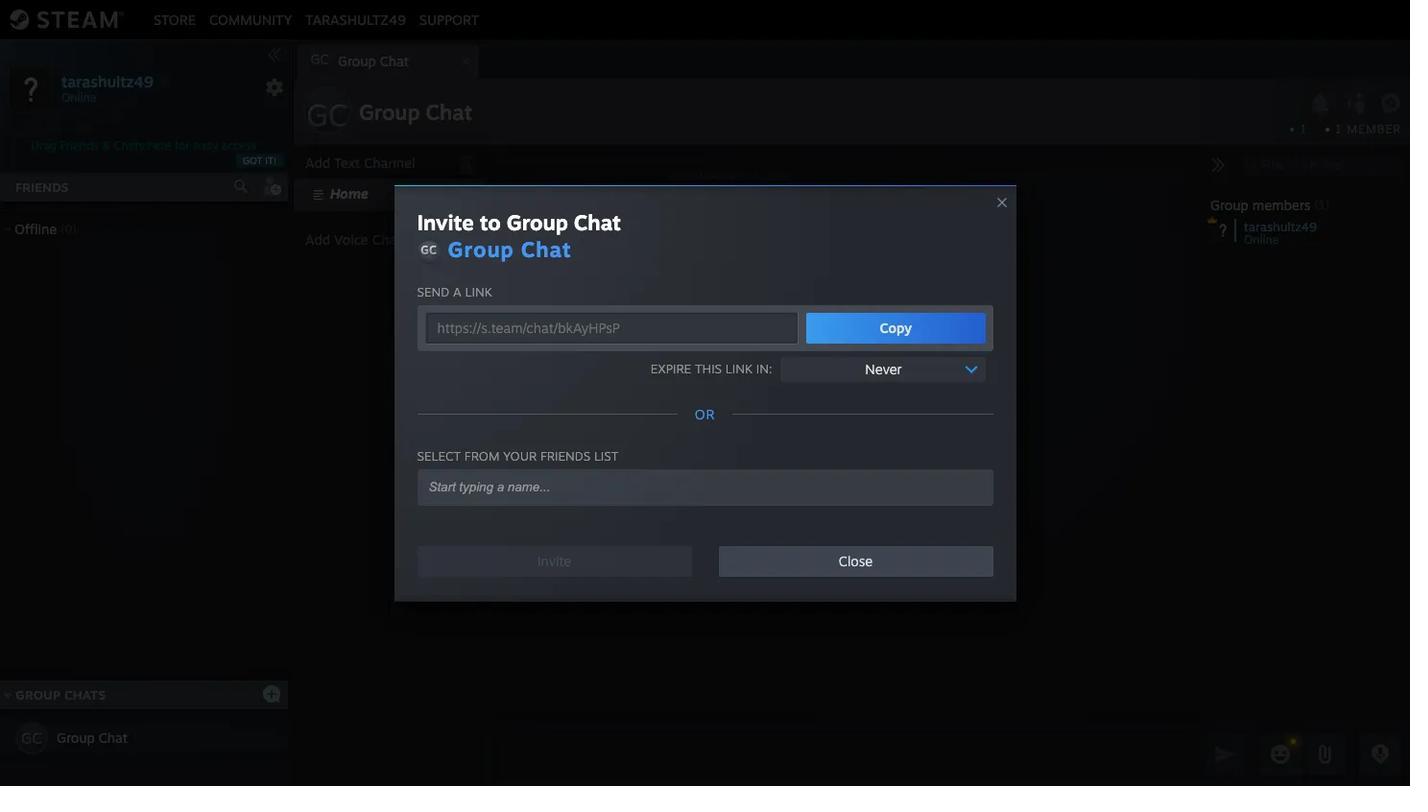 Task type: describe. For each thing, give the bounding box(es) containing it.
online
[[1244, 232, 1279, 247]]

collapse chats list image
[[0, 691, 22, 699]]

group inside gc group chat
[[338, 53, 376, 69]]

add voice channel
[[305, 231, 423, 248]]

close
[[839, 553, 873, 569]]

friday, november 17, 2023
[[667, 169, 789, 181]]

or
[[695, 406, 716, 422]]

0 vertical spatial group chat
[[359, 99, 472, 125]]

select
[[417, 448, 461, 463]]

Filter by Name text field
[[1238, 154, 1403, 179]]

1 for 1 member
[[1336, 122, 1343, 136]]

tarashultz49 online
[[1244, 219, 1317, 247]]

community link
[[203, 11, 299, 27]]

this
[[695, 361, 722, 376]]

link for a
[[465, 284, 492, 299]]

1 vertical spatial chats
[[64, 687, 106, 703]]

invite a friend to this group chat image
[[1344, 91, 1369, 116]]

1 for 1
[[1300, 122, 1307, 136]]

support
[[419, 11, 479, 27]]

text
[[334, 155, 360, 171]]

send
[[417, 284, 449, 299]]

2 vertical spatial group chat
[[57, 730, 128, 746]]

1 vertical spatial friends
[[15, 180, 69, 195]]

manage group chat settings image
[[1381, 93, 1405, 118]]

group members
[[1211, 197, 1311, 213]]

search my friends list image
[[232, 178, 250, 195]]

expire
[[651, 361, 691, 376]]

add for add voice channel
[[305, 231, 330, 248]]

store
[[154, 11, 196, 27]]

here
[[148, 138, 171, 153]]

for
[[175, 138, 190, 153]]

unpin channel list image
[[453, 150, 478, 175]]

send a link
[[417, 284, 492, 299]]

17,
[[749, 169, 762, 181]]

copy
[[880, 319, 912, 336]]

manage notification settings image
[[1308, 93, 1332, 115]]

invite to group chat
[[417, 209, 621, 235]]

chat inside gc group chat
[[380, 53, 409, 69]]

in:
[[756, 361, 772, 376]]

gc down invite
[[421, 242, 437, 257]]

members
[[1253, 197, 1311, 213]]

add a friend image
[[261, 176, 282, 197]]

drag friends & chats here for easy access
[[31, 138, 257, 153]]

link for this
[[726, 361, 753, 376]]

add text channel
[[305, 155, 415, 171]]

2 vertical spatial tarashultz49
[[1244, 219, 1317, 234]]

copy button
[[806, 313, 986, 343]]

a
[[453, 284, 462, 299]]

1 vertical spatial group chat
[[448, 236, 572, 262]]

gc inside gc group chat
[[311, 51, 329, 67]]

list
[[594, 448, 619, 463]]

gc down collapse chats list image
[[21, 729, 42, 748]]

0 vertical spatial chats
[[114, 138, 144, 153]]

add for add text channel
[[305, 155, 330, 171]]



Task type: vqa. For each thing, say whether or not it's contained in the screenshot.
Here
yes



Task type: locate. For each thing, give the bounding box(es) containing it.
add left voice
[[305, 231, 330, 248]]

submit image
[[1213, 742, 1238, 767]]

expire this link in:
[[651, 361, 772, 376]]

tarashultz49 up & on the top left of the page
[[61, 72, 154, 91]]

chat
[[380, 53, 409, 69], [426, 99, 472, 125], [574, 209, 621, 235], [521, 236, 572, 262], [99, 730, 128, 746]]

tarashultz49 up gc group chat
[[306, 11, 406, 27]]

None text field
[[492, 731, 1199, 779]]

your
[[503, 448, 537, 463]]

support link
[[413, 11, 486, 27]]

1 horizontal spatial tarashultz49
[[306, 11, 406, 27]]

1
[[1300, 122, 1307, 136], [1336, 122, 1343, 136]]

0 vertical spatial add
[[305, 155, 330, 171]]

0 horizontal spatial chats
[[64, 687, 106, 703]]

2 horizontal spatial tarashultz49
[[1244, 219, 1317, 234]]

tarashultz49 link
[[299, 11, 413, 27]]

tarashultz49 down members
[[1244, 219, 1317, 234]]

member
[[1347, 122, 1402, 136]]

0 vertical spatial channel
[[364, 155, 415, 171]]

1 1 from the left
[[1300, 122, 1307, 136]]

0 vertical spatial tarashultz49
[[306, 11, 406, 27]]

select from your friends list
[[417, 448, 619, 463]]

friends left & on the top left of the page
[[60, 138, 99, 153]]

collapse member list image
[[1211, 157, 1226, 173]]

link left in: at the top right of the page
[[726, 361, 753, 376]]

drag
[[31, 138, 56, 153]]

0 horizontal spatial link
[[465, 284, 492, 299]]

channel right "text"
[[364, 155, 415, 171]]

channel for add voice channel
[[372, 231, 423, 248]]

0 horizontal spatial 1
[[1300, 122, 1307, 136]]

link right the a
[[465, 284, 492, 299]]

1 vertical spatial link
[[726, 361, 753, 376]]

friday,
[[667, 169, 697, 181]]

2 vertical spatial friends
[[541, 448, 591, 463]]

group
[[338, 53, 376, 69], [359, 99, 420, 125], [1211, 197, 1249, 213], [507, 209, 568, 235], [448, 236, 514, 262], [16, 687, 61, 703], [57, 730, 95, 746]]

channel for add text channel
[[364, 155, 415, 171]]

tarashultz49
[[306, 11, 406, 27], [61, 72, 154, 91], [1244, 219, 1317, 234]]

manage friends list settings image
[[265, 78, 284, 97]]

1 up filter by name text box on the right
[[1300, 122, 1307, 136]]

offline
[[14, 221, 57, 237]]

november
[[699, 169, 746, 181]]

channel
[[364, 155, 415, 171], [372, 231, 423, 248]]

0 vertical spatial friends
[[60, 138, 99, 153]]

friends left list on the bottom of page
[[541, 448, 591, 463]]

send special image
[[1313, 743, 1336, 766]]

None text field
[[425, 312, 799, 344]]

link
[[465, 284, 492, 299], [726, 361, 753, 376]]

friends
[[60, 138, 99, 153], [15, 180, 69, 195], [541, 448, 591, 463]]

group chat down invite to group chat
[[448, 236, 572, 262]]

voice
[[334, 231, 368, 248]]

close this tab image
[[456, 56, 475, 67]]

Start typing a name... text field
[[427, 479, 968, 495]]

gc group chat
[[311, 51, 409, 69]]

2 add from the top
[[305, 231, 330, 248]]

from
[[465, 448, 500, 463]]

add left "text"
[[305, 155, 330, 171]]

access
[[221, 138, 257, 153]]

0 horizontal spatial tarashultz49
[[61, 72, 154, 91]]

home
[[330, 185, 369, 202]]

chats right collapse chats list image
[[64, 687, 106, 703]]

close button
[[719, 546, 993, 577]]

easy
[[193, 138, 218, 153]]

1 horizontal spatial link
[[726, 361, 753, 376]]

chats
[[114, 138, 144, 153], [64, 687, 106, 703]]

add
[[305, 155, 330, 171], [305, 231, 330, 248]]

1 member
[[1336, 122, 1402, 136]]

group chat down 'group chats'
[[57, 730, 128, 746]]

group chats
[[16, 687, 106, 703]]

&
[[102, 138, 110, 153]]

1 horizontal spatial chats
[[114, 138, 144, 153]]

to
[[480, 209, 501, 235]]

1 left member
[[1336, 122, 1343, 136]]

community
[[209, 11, 292, 27]]

friends down drag
[[15, 180, 69, 195]]

gc down tarashultz49 link
[[311, 51, 329, 67]]

chats right & on the top left of the page
[[114, 138, 144, 153]]

1 vertical spatial channel
[[372, 231, 423, 248]]

1 vertical spatial add
[[305, 231, 330, 248]]

1 add from the top
[[305, 155, 330, 171]]

2023
[[765, 169, 789, 181]]

never
[[865, 361, 902, 377]]

gc up "text"
[[306, 96, 348, 134]]

1 horizontal spatial 1
[[1336, 122, 1343, 136]]

group chat down close this tab image
[[359, 99, 472, 125]]

invite
[[417, 209, 474, 235]]

gc
[[311, 51, 329, 67], [306, 96, 348, 134], [421, 242, 437, 257], [21, 729, 42, 748]]

0 vertical spatial link
[[465, 284, 492, 299]]

2 1 from the left
[[1336, 122, 1343, 136]]

channel right voice
[[372, 231, 423, 248]]

group chat
[[359, 99, 472, 125], [448, 236, 572, 262], [57, 730, 128, 746]]

1 vertical spatial tarashultz49
[[61, 72, 154, 91]]

create a group chat image
[[262, 684, 281, 703]]

store link
[[147, 11, 203, 27]]



